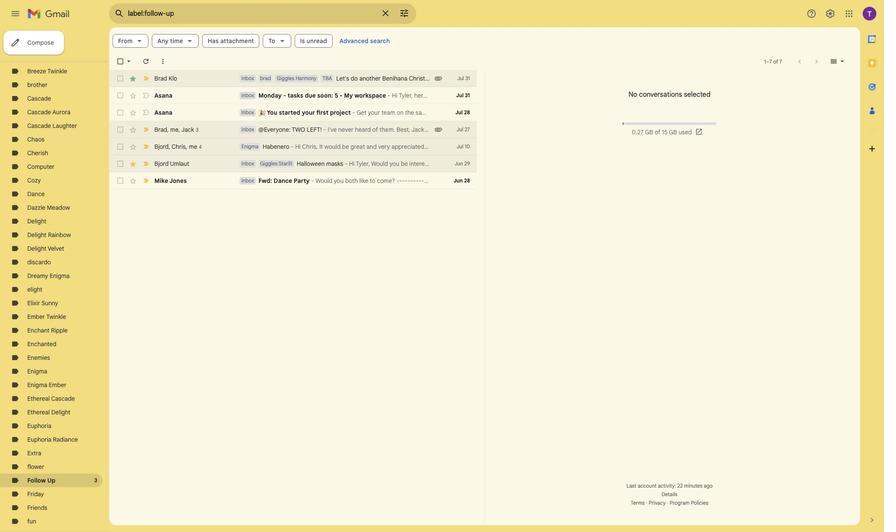 Task type: describe. For each thing, give the bounding box(es) containing it.
inbox inside inbox fwd: dance party -
[[241, 177, 254, 184]]

rainbow
[[48, 231, 71, 239]]

0 vertical spatial ember
[[27, 313, 45, 321]]

brother
[[27, 81, 48, 89]]

jul up jul 28
[[456, 92, 464, 99]]

delight for delight rainbow
[[27, 231, 46, 239]]

jul up jul 27
[[455, 109, 463, 116]]

mike jones
[[154, 177, 187, 185]]

5
[[335, 92, 338, 99]]

1 vertical spatial dance
[[27, 190, 45, 198]]

0 vertical spatial 31
[[465, 75, 470, 81]]

your
[[302, 109, 315, 116]]

euphoria for euphoria radiance
[[27, 436, 51, 444]]

dazzle meadow
[[27, 204, 70, 212]]

discardo
[[27, 258, 51, 266]]

enemies link
[[27, 354, 50, 362]]

euphoria radiance link
[[27, 436, 78, 444]]

3 inbox from the top
[[241, 109, 254, 116]]

cascade for cascade link
[[27, 95, 51, 102]]

more image
[[159, 57, 167, 66]]

habenero
[[263, 143, 289, 151]]

compose button
[[3, 31, 64, 55]]

28 for jun 28
[[464, 177, 470, 184]]

jul right next
[[457, 75, 464, 81]]

ethereal delight
[[27, 409, 70, 416]]

jun 28
[[454, 177, 470, 184]]

ember twinkle
[[27, 313, 66, 321]]

delight for delight velvet
[[27, 245, 46, 253]]

enchant ripple link
[[27, 327, 68, 334]]

1 vertical spatial 31
[[465, 92, 470, 99]]

1 – 7 of 7
[[764, 58, 782, 65]]

jun for halloween masks -
[[455, 160, 463, 167]]

enigma for enigma habenero -
[[241, 143, 259, 150]]

refresh image
[[142, 57, 150, 66]]

do
[[351, 75, 358, 82]]

28 for jul 28
[[464, 109, 470, 116]]

cascade for cascade aurora
[[27, 108, 51, 116]]

gmail image
[[27, 5, 74, 22]]

last account activity: 22 minutes ago details terms · privacy · program policies
[[627, 483, 713, 506]]

0 horizontal spatial of
[[655, 128, 660, 136]]

- left 'tasks'
[[283, 92, 286, 99]]

has attachment button
[[202, 34, 260, 48]]

ethereal cascade link
[[27, 395, 75, 403]]

row containing brad klo
[[109, 70, 477, 87]]

jones
[[169, 177, 187, 185]]

inbox fwd: dance party -
[[241, 177, 316, 185]]

dreamy enigma
[[27, 272, 70, 280]]

- down my
[[351, 109, 357, 116]]

enigma habenero -
[[241, 143, 295, 151]]

5 inbox from the top
[[241, 160, 254, 167]]

bjord umlaut
[[154, 160, 189, 168]]

halloween
[[297, 160, 325, 168]]

enemies
[[27, 354, 50, 362]]

1 horizontal spatial time
[[451, 75, 463, 82]]

1 7 from the left
[[769, 58, 772, 65]]

ethereal delight link
[[27, 409, 70, 416]]

details link
[[662, 491, 678, 498]]

- right masks
[[345, 160, 348, 168]]

breeze twinkle
[[27, 67, 67, 75]]

minutes
[[684, 483, 703, 489]]

jun for inbox fwd: dance party -
[[454, 177, 463, 184]]

2 row from the top
[[109, 87, 477, 104]]

computer link
[[27, 163, 54, 171]]

follow up link
[[27, 477, 55, 485]]

friends
[[27, 504, 47, 512]]

umlaut
[[170, 160, 189, 168]]

jul 27
[[457, 126, 470, 133]]

enigma link
[[27, 368, 47, 375]]

activity:
[[658, 483, 676, 489]]

any time
[[157, 37, 183, 45]]

0.27
[[632, 128, 644, 136]]

giggles for giggles starlit
[[260, 160, 278, 167]]

bjord for bjord umlaut
[[154, 160, 169, 168]]

cascade link
[[27, 95, 51, 102]]

workspace
[[355, 92, 386, 99]]

chris
[[172, 143, 186, 150]]

0.27 gb of 15 gb used
[[632, 128, 692, 136]]

policies
[[691, 500, 709, 506]]

used
[[679, 128, 692, 136]]

from button
[[113, 34, 149, 48]]

giggles for giggles harmony
[[277, 75, 294, 81]]

breeze
[[27, 67, 46, 75]]

1 vertical spatial jul 31
[[456, 92, 470, 99]]

row containing bjord umlaut
[[109, 155, 477, 172]]

has attachment
[[208, 37, 254, 45]]

brad , me , jack 3
[[154, 126, 199, 133]]

inbox @everyone: two left! -
[[241, 126, 328, 134]]

1 horizontal spatial of
[[773, 58, 778, 65]]

has attachment image
[[434, 125, 443, 134]]

follow
[[27, 477, 46, 485]]

no
[[629, 90, 637, 99]]

15
[[662, 128, 668, 136]]

sunny
[[41, 299, 58, 307]]

up
[[47, 477, 55, 485]]

time inside dropdown button
[[170, 37, 183, 45]]

navigation containing compose
[[0, 27, 109, 532]]

search
[[370, 37, 390, 45]]

discardo link
[[27, 258, 51, 266]]

another
[[359, 75, 381, 82]]

flower link
[[27, 463, 44, 471]]

compose
[[27, 39, 54, 46]]

elixir sunny
[[27, 299, 58, 307]]

row containing bjord
[[109, 138, 477, 155]]

enigma ember link
[[27, 381, 66, 389]]

ago
[[704, 483, 713, 489]]

let's
[[336, 75, 349, 82]]

jul left 27
[[457, 126, 463, 133]]

2 gb from the left
[[669, 128, 677, 136]]

inbox inside inbox @everyone: two left! -
[[241, 126, 254, 133]]

project
[[330, 109, 351, 116]]

laughter
[[53, 122, 77, 130]]

inbox inside inbox monday - tasks due soon: 5 - my workspace -
[[241, 92, 254, 99]]

1 horizontal spatial ember
[[49, 381, 66, 389]]

account
[[638, 483, 657, 489]]

dance link
[[27, 190, 45, 198]]

breeze twinkle link
[[27, 67, 67, 75]]

no conversations selected
[[629, 90, 711, 99]]

friday link
[[27, 491, 44, 498]]



Task type: vqa. For each thing, say whether or not it's contained in the screenshot.
twinkle to the top
yes



Task type: locate. For each thing, give the bounding box(es) containing it.
cascade for cascade laughter
[[27, 122, 51, 130]]

28 down 29
[[464, 177, 470, 184]]

me left 4
[[189, 143, 197, 150]]

inbox left @everyone:
[[241, 126, 254, 133]]

row containing brad
[[109, 121, 477, 138]]

0 vertical spatial 3
[[196, 126, 199, 133]]

enigma left habenero
[[241, 143, 259, 150]]

· down details
[[667, 500, 668, 506]]

0 horizontal spatial time
[[170, 37, 183, 45]]

enigma for enigma ember
[[27, 381, 47, 389]]

ember up enchant
[[27, 313, 45, 321]]

7 row from the top
[[109, 172, 477, 189]]

toggle split pane mode image
[[830, 57, 838, 66]]

1 horizontal spatial 3
[[196, 126, 199, 133]]

bjord
[[154, 143, 169, 150], [154, 160, 169, 168]]

29
[[464, 160, 470, 167]]

1 vertical spatial giggles
[[260, 160, 278, 167]]

3 inside brad , me , jack 3
[[196, 126, 199, 133]]

brad for brad klo
[[154, 75, 167, 82]]

cascade down brother link
[[27, 95, 51, 102]]

brad for brad , me , jack 3
[[154, 126, 167, 133]]

time right any at top left
[[170, 37, 183, 45]]

1 · from the left
[[646, 500, 648, 506]]

brad
[[154, 75, 167, 82], [154, 126, 167, 133]]

me left jack on the left of page
[[170, 126, 179, 133]]

4
[[199, 144, 202, 150]]

ethereal for ethereal cascade
[[27, 395, 50, 403]]

1 horizontal spatial dance
[[274, 177, 292, 185]]

row up started
[[109, 87, 477, 104]]

- right habenero
[[291, 143, 294, 151]]

row
[[109, 70, 477, 87], [109, 87, 477, 104], [109, 104, 477, 121], [109, 121, 477, 138], [109, 138, 477, 155], [109, 155, 477, 172], [109, 172, 477, 189]]

tasks
[[288, 92, 303, 99]]

delight rainbow
[[27, 231, 71, 239]]

is unread
[[300, 37, 327, 45]]

bjord , chris , me 4
[[154, 143, 202, 150]]

1 horizontal spatial ·
[[667, 500, 668, 506]]

enigma down enigma link
[[27, 381, 47, 389]]

attachment
[[220, 37, 254, 45]]

dazzle meadow link
[[27, 204, 70, 212]]

1 ethereal from the top
[[27, 395, 50, 403]]

1 28 from the top
[[464, 109, 470, 116]]

0 horizontal spatial ember
[[27, 313, 45, 321]]

brad up bjord , chris , me 4
[[154, 126, 167, 133]]

1 horizontal spatial me
[[189, 143, 197, 150]]

brad left klo
[[154, 75, 167, 82]]

starlit
[[279, 160, 292, 167]]

cascade up "ethereal delight" link at bottom
[[51, 395, 75, 403]]

delight up discardo
[[27, 245, 46, 253]]

row down 'starlit'
[[109, 172, 477, 189]]

1 bjord from the top
[[154, 143, 169, 150]]

0 vertical spatial bjord
[[154, 143, 169, 150]]

cherish link
[[27, 149, 48, 157]]

delight for delight link
[[27, 218, 46, 225]]

advanced search options image
[[396, 5, 413, 22]]

dance inside no conversations selected main content
[[274, 177, 292, 185]]

5 row from the top
[[109, 138, 477, 155]]

0 vertical spatial jun
[[455, 160, 463, 167]]

dance down 'starlit'
[[274, 177, 292, 185]]

@everyone:
[[258, 126, 291, 134]]

1 vertical spatial twinkle
[[46, 313, 66, 321]]

chaos link
[[27, 136, 45, 143]]

navigation
[[0, 27, 109, 532]]

bjord up "mike" at the top left
[[154, 160, 169, 168]]

7 right 1
[[769, 58, 772, 65]]

- right "5"
[[340, 92, 343, 99]]

halloween masks -
[[297, 160, 349, 168]]

22
[[677, 483, 683, 489]]

selected
[[684, 90, 711, 99]]

extra
[[27, 450, 41, 457]]

jul 10
[[457, 143, 470, 150]]

2 · from the left
[[667, 500, 668, 506]]

1 vertical spatial euphoria
[[27, 436, 51, 444]]

christmas
[[409, 75, 436, 82]]

0 vertical spatial ethereal
[[27, 395, 50, 403]]

0 vertical spatial time
[[170, 37, 183, 45]]

row down 'tasks'
[[109, 104, 477, 121]]

inbox monday - tasks due soon: 5 - my workspace -
[[241, 92, 392, 99]]

gb right "0.27"
[[645, 128, 653, 136]]

1 vertical spatial bjord
[[154, 160, 169, 168]]

- right "party"
[[311, 177, 314, 185]]

cascade down cascade link
[[27, 108, 51, 116]]

tab list
[[860, 27, 884, 502]]

ethereal down "enigma ember" link
[[27, 395, 50, 403]]

next
[[438, 75, 450, 82]]

28 up 27
[[464, 109, 470, 116]]

row containing mike jones
[[109, 172, 477, 189]]

1 vertical spatial time
[[451, 75, 463, 82]]

2 euphoria from the top
[[27, 436, 51, 444]]

jul left 10
[[457, 143, 463, 150]]

0 horizontal spatial dance
[[27, 190, 45, 198]]

twinkle right breeze
[[47, 67, 67, 75]]

7 right –
[[780, 58, 782, 65]]

masks
[[326, 160, 343, 168]]

privacy link
[[649, 500, 666, 506]]

1 asana from the top
[[154, 92, 172, 99]]

soon:
[[317, 92, 333, 99]]

1 vertical spatial 28
[[464, 177, 470, 184]]

row down two
[[109, 138, 477, 155]]

cozy
[[27, 177, 41, 184]]

details
[[662, 491, 678, 498]]

2 brad from the top
[[154, 126, 167, 133]]

1 row from the top
[[109, 70, 477, 87]]

ethereal up euphoria "link"
[[27, 409, 50, 416]]

main menu image
[[10, 9, 20, 19]]

0 vertical spatial twinkle
[[47, 67, 67, 75]]

31 up jul 28
[[465, 92, 470, 99]]

has attachment image
[[434, 74, 443, 83]]

enigma
[[241, 143, 259, 150], [50, 272, 70, 280], [27, 368, 47, 375], [27, 381, 47, 389]]

delight down dazzle
[[27, 218, 46, 225]]

1 euphoria from the top
[[27, 422, 51, 430]]

cascade aurora
[[27, 108, 70, 116]]

1 vertical spatial me
[[189, 143, 197, 150]]

enigma for enigma
[[27, 368, 47, 375]]

dance up dazzle
[[27, 190, 45, 198]]

enigma down enemies
[[27, 368, 47, 375]]

2 ethereal from the top
[[27, 409, 50, 416]]

28
[[464, 109, 470, 116], [464, 177, 470, 184]]

row down started
[[109, 121, 477, 138]]

giggles up 'tasks'
[[277, 75, 294, 81]]

0 vertical spatial giggles
[[277, 75, 294, 81]]

brother link
[[27, 81, 48, 89]]

0 vertical spatial euphoria
[[27, 422, 51, 430]]

1 vertical spatial asana
[[154, 109, 172, 116]]

you started your first project
[[266, 109, 351, 116]]

cascade up chaos link at the left of page
[[27, 122, 51, 130]]

euphoria down euphoria "link"
[[27, 436, 51, 444]]

0 horizontal spatial 3
[[94, 477, 97, 484]]

3
[[196, 126, 199, 133], [94, 477, 97, 484]]

jun left 29
[[455, 160, 463, 167]]

brad klo
[[154, 75, 177, 82]]

31
[[465, 75, 470, 81], [465, 92, 470, 99]]

delight down ethereal cascade link
[[51, 409, 70, 416]]

Search mail text field
[[128, 9, 375, 18]]

-
[[283, 92, 286, 99], [340, 92, 343, 99], [388, 92, 390, 99], [351, 109, 357, 116], [323, 126, 326, 134], [291, 143, 294, 151], [345, 160, 348, 168], [311, 177, 314, 185]]

terms link
[[631, 500, 645, 506]]

from
[[118, 37, 133, 45]]

search mail image
[[112, 6, 127, 21]]

31 right next
[[465, 75, 470, 81]]

None checkbox
[[116, 91, 125, 100], [116, 108, 125, 117], [116, 142, 125, 151], [116, 160, 125, 168], [116, 177, 125, 185], [116, 91, 125, 100], [116, 108, 125, 117], [116, 142, 125, 151], [116, 160, 125, 168], [116, 177, 125, 185]]

brad
[[260, 75, 271, 81]]

fun link
[[27, 518, 36, 525]]

1 brad from the top
[[154, 75, 167, 82]]

is
[[300, 37, 305, 45]]

support image
[[807, 9, 817, 19]]

time right next
[[451, 75, 463, 82]]

None checkbox
[[116, 57, 125, 66], [116, 74, 125, 83], [116, 125, 125, 134], [116, 57, 125, 66], [116, 74, 125, 83], [116, 125, 125, 134]]

0 vertical spatial of
[[773, 58, 778, 65]]

1 horizontal spatial gb
[[669, 128, 677, 136]]

bjord left "chris"
[[154, 143, 169, 150]]

–
[[766, 58, 769, 65]]

let's do another benihana christmas next time
[[336, 75, 463, 82]]

1 vertical spatial of
[[655, 128, 660, 136]]

enigma right dreamy
[[50, 272, 70, 280]]

giggles left 'starlit'
[[260, 160, 278, 167]]

row up "party"
[[109, 155, 477, 172]]

meadow
[[47, 204, 70, 212]]

asana
[[154, 92, 172, 99], [154, 109, 172, 116]]

1 vertical spatial brad
[[154, 126, 167, 133]]

of left 15
[[655, 128, 660, 136]]

2 28 from the top
[[464, 177, 470, 184]]

- right left!
[[323, 126, 326, 134]]

2 inbox from the top
[[241, 92, 254, 99]]

of right –
[[773, 58, 778, 65]]

advanced search
[[339, 37, 390, 45]]

no conversations selected main content
[[109, 27, 860, 525]]

cherish
[[27, 149, 48, 157]]

1 horizontal spatial 7
[[780, 58, 782, 65]]

inbox down enigma habenero -
[[241, 160, 254, 167]]

2 bjord from the top
[[154, 160, 169, 168]]

- down benihana
[[388, 92, 390, 99]]

delight down delight link
[[27, 231, 46, 239]]

1 vertical spatial jun
[[454, 177, 463, 184]]

inbox left 🎉 icon
[[241, 109, 254, 116]]

inbox left brad
[[241, 75, 254, 81]]

0 horizontal spatial gb
[[645, 128, 653, 136]]

ethereal for ethereal delight
[[27, 409, 50, 416]]

to button
[[263, 34, 291, 48]]

ember up ethereal cascade link
[[49, 381, 66, 389]]

enchant
[[27, 327, 49, 334]]

🎉 image
[[258, 110, 266, 117]]

7
[[769, 58, 772, 65], [780, 58, 782, 65]]

flower
[[27, 463, 44, 471]]

enchant ripple
[[27, 327, 68, 334]]

advanced
[[339, 37, 369, 45]]

2 7 from the left
[[780, 58, 782, 65]]

euphoria down ethereal delight
[[27, 422, 51, 430]]

enchanted link
[[27, 340, 56, 348]]

program
[[670, 500, 690, 506]]

1 vertical spatial ember
[[49, 381, 66, 389]]

row up 'tasks'
[[109, 70, 477, 87]]

None search field
[[109, 3, 416, 24]]

1 gb from the left
[[645, 128, 653, 136]]

0 vertical spatial dance
[[274, 177, 292, 185]]

2 asana from the top
[[154, 109, 172, 116]]

enigma inside enigma habenero -
[[241, 143, 259, 150]]

delight link
[[27, 218, 46, 225]]

first
[[317, 109, 329, 116]]

of
[[773, 58, 778, 65], [655, 128, 660, 136]]

twinkle for breeze twinkle
[[47, 67, 67, 75]]

twinkle
[[47, 67, 67, 75], [46, 313, 66, 321]]

jul 31 up jul 28
[[456, 92, 470, 99]]

started
[[279, 109, 300, 116]]

ember twinkle link
[[27, 313, 66, 321]]

asana down brad klo
[[154, 92, 172, 99]]

follow up
[[27, 477, 55, 485]]

elight link
[[27, 286, 42, 293]]

jun down the jun 29
[[454, 177, 463, 184]]

follow link to manage storage image
[[695, 128, 704, 136]]

settings image
[[825, 9, 836, 19]]

0 horizontal spatial ·
[[646, 500, 648, 506]]

clear search image
[[377, 5, 394, 22]]

0 vertical spatial me
[[170, 126, 179, 133]]

0 vertical spatial asana
[[154, 92, 172, 99]]

1 inbox from the top
[[241, 75, 254, 81]]

6 inbox from the top
[[241, 177, 254, 184]]

program policies link
[[670, 500, 709, 506]]

1 vertical spatial ethereal
[[27, 409, 50, 416]]

harmony
[[296, 75, 317, 81]]

bjord for bjord , chris , me 4
[[154, 143, 169, 150]]

0 vertical spatial 28
[[464, 109, 470, 116]]

jul 28
[[455, 109, 470, 116]]

4 inbox from the top
[[241, 126, 254, 133]]

inbox left monday
[[241, 92, 254, 99]]

3 row from the top
[[109, 104, 477, 121]]

0 horizontal spatial 7
[[769, 58, 772, 65]]

privacy
[[649, 500, 666, 506]]

giggles harmony
[[277, 75, 317, 81]]

0 vertical spatial brad
[[154, 75, 167, 82]]

has
[[208, 37, 219, 45]]

twinkle up 'ripple'
[[46, 313, 66, 321]]

asana up brad , me , jack 3
[[154, 109, 172, 116]]

to
[[268, 37, 275, 45]]

1 vertical spatial 3
[[94, 477, 97, 484]]

delight velvet link
[[27, 245, 64, 253]]

twinkle for ember twinkle
[[46, 313, 66, 321]]

jul 31 right next
[[457, 75, 470, 81]]

0 horizontal spatial me
[[170, 126, 179, 133]]

my
[[344, 92, 353, 99]]

gb right 15
[[669, 128, 677, 136]]

4 row from the top
[[109, 121, 477, 138]]

· right terms
[[646, 500, 648, 506]]

6 row from the top
[[109, 155, 477, 172]]

euphoria for euphoria "link"
[[27, 422, 51, 430]]

dreamy enigma link
[[27, 272, 70, 280]]

0 vertical spatial jul 31
[[457, 75, 470, 81]]

party
[[294, 177, 310, 185]]

inbox left fwd:
[[241, 177, 254, 184]]



